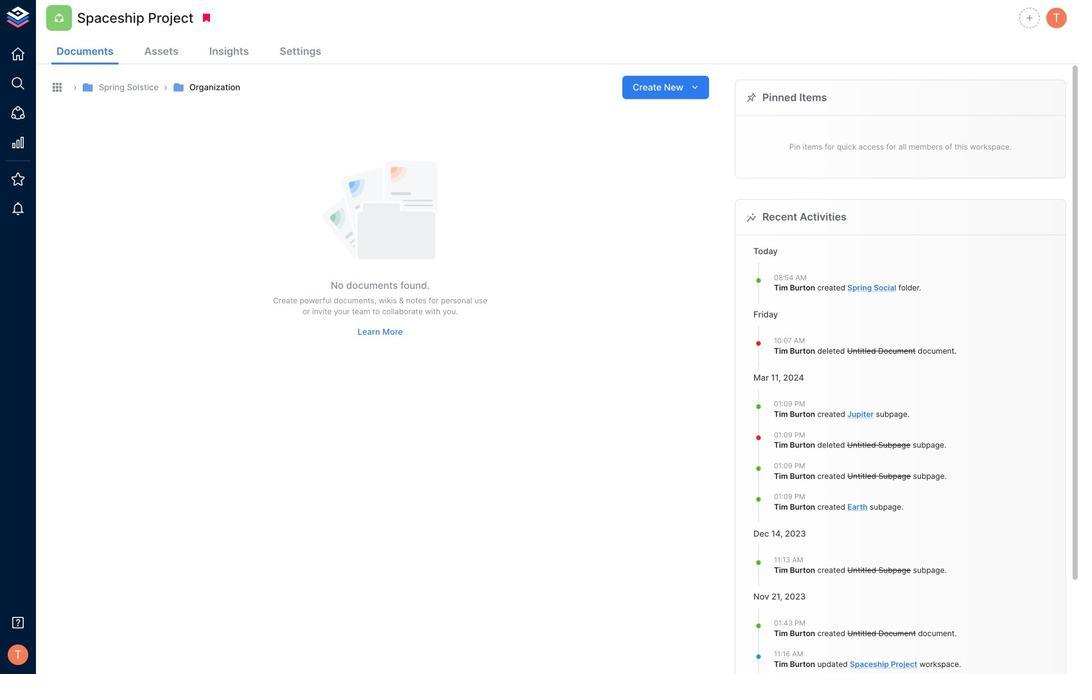 Task type: describe. For each thing, give the bounding box(es) containing it.
remove bookmark image
[[201, 12, 212, 24]]



Task type: vqa. For each thing, say whether or not it's contained in the screenshot.
The It
no



